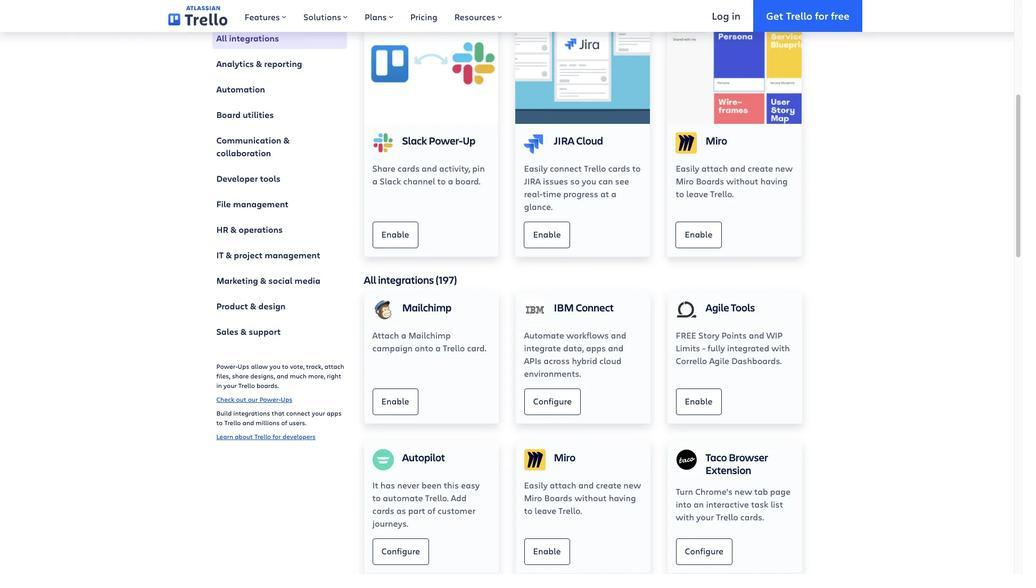 Task type: describe. For each thing, give the bounding box(es) containing it.
designs,
[[250, 372, 275, 381]]

hr & operations
[[216, 224, 283, 236]]

developers
[[283, 433, 316, 441]]

get trello for free link
[[753, 0, 862, 32]]

in inside power-ups allow you to vote, track, attach files, share designs, and much more, right in your trello boards. check out our power-ups build integrations that connect your apps to trello and millions of users. learn about trello for developers
[[216, 382, 222, 390]]

free story points and wip limits - fully integrated with corrello agile dashboards.
[[676, 330, 790, 367]]

apis
[[524, 355, 542, 367]]

cards inside the easily connect trello cards to jira issues so you can see real-time progress at a glance.
[[608, 163, 630, 174]]

workflows
[[566, 330, 609, 341]]

this
[[444, 480, 459, 491]]

1 vertical spatial your
[[312, 409, 325, 418]]

our
[[248, 396, 258, 404]]

to inside share cards and activity, pin a slack channel to a board.
[[437, 175, 446, 187]]

add
[[451, 493, 467, 504]]

0 horizontal spatial create
[[596, 480, 621, 491]]

sales & support
[[216, 326, 281, 338]]

pricing
[[410, 11, 437, 22]]

all for all integrations
[[216, 32, 227, 44]]

fully
[[708, 343, 725, 354]]

& for product
[[250, 301, 256, 313]]

0 vertical spatial create
[[748, 163, 773, 174]]

a down activity,
[[448, 175, 453, 187]]

pin
[[472, 163, 485, 174]]

share
[[372, 163, 395, 174]]

social
[[268, 275, 292, 287]]

all integrations
[[216, 32, 279, 44]]

page
[[770, 486, 791, 498]]

issues
[[543, 175, 568, 187]]

share cards and activity, pin a slack channel to a board.
[[372, 163, 485, 187]]

design
[[258, 301, 286, 313]]

atlassian trello image
[[168, 6, 228, 26]]

collaboration
[[216, 147, 271, 159]]

trello inside get trello for free link
[[786, 9, 813, 22]]

all integrations 197
[[364, 273, 454, 287]]

developer
[[216, 173, 258, 185]]

1 vertical spatial power-
[[216, 363, 238, 371]]

easily connect trello cards to jira issues so you can see real-time progress at a glance.
[[524, 163, 641, 212]]

journeys.
[[372, 518, 408, 529]]

your inside turn chrome's new tab page into an interactive task list with your trello cards.
[[696, 512, 714, 523]]

millions
[[256, 419, 280, 427]]

for inside power-ups allow you to vote, track, attach files, share designs, and much more, right in your trello boards. check out our power-ups build integrations that connect your apps to trello and millions of users. learn about trello for developers
[[273, 433, 281, 441]]

and inside share cards and activity, pin a slack channel to a board.
[[422, 163, 437, 174]]

points
[[722, 330, 747, 341]]

see
[[615, 175, 629, 187]]

browser
[[729, 451, 768, 465]]

a right onto in the bottom left of the page
[[436, 343, 441, 354]]

all integrations link
[[212, 28, 347, 49]]

up
[[463, 133, 476, 148]]

integrations inside power-ups allow you to vote, track, attach files, share designs, and much more, right in your trello boards. check out our power-ups build integrations that connect your apps to trello and millions of users. learn about trello for developers
[[233, 409, 270, 418]]

that
[[272, 409, 285, 418]]

automate
[[524, 330, 564, 341]]

interactive
[[706, 499, 749, 510]]

developer tools link
[[212, 168, 347, 190]]

free
[[831, 9, 850, 22]]

2 horizontal spatial attach
[[702, 163, 728, 174]]

pricing link
[[402, 0, 446, 32]]

log
[[712, 9, 729, 22]]

hr & operations link
[[212, 219, 347, 241]]

marketing & social media link
[[212, 270, 347, 292]]

filter
[[212, 9, 233, 20]]

0 vertical spatial boards
[[696, 175, 724, 187]]

cloud
[[576, 133, 603, 148]]

1 horizontal spatial jira
[[554, 133, 575, 148]]

configure for taco browser extension
[[685, 546, 724, 557]]

analytics & reporting link
[[212, 53, 347, 75]]

automation
[[216, 84, 265, 95]]

file management
[[216, 199, 289, 210]]

been
[[422, 480, 442, 491]]

trello inside attach a mailchimp campaign onto a trello card.
[[443, 343, 465, 354]]

of inside it has never been this easy to automate trello. add cards as part of customer journeys.
[[427, 506, 435, 517]]

1 vertical spatial without
[[575, 493, 607, 504]]

slack inside share cards and activity, pin a slack channel to a board.
[[380, 175, 401, 187]]

apps inside 'automate workflows and integrate data, apps and apis across hybrid cloud environments.'
[[586, 343, 606, 354]]

build
[[216, 409, 232, 418]]

real-
[[524, 188, 543, 199]]

1 vertical spatial having
[[609, 493, 636, 504]]

product & design link
[[212, 296, 347, 317]]

story
[[698, 330, 720, 341]]

sales
[[216, 326, 238, 338]]

1 horizontal spatial trello.
[[559, 506, 582, 517]]

1 horizontal spatial for
[[815, 9, 828, 22]]

to inside it has never been this easy to automate trello. add cards as part of customer journeys.
[[372, 493, 381, 504]]

a down share
[[372, 175, 378, 187]]

attach a mailchimp campaign onto a trello card.
[[372, 330, 486, 354]]

solutions button
[[295, 0, 356, 32]]

it has never been this easy to automate trello. add cards as part of customer journeys.
[[372, 480, 480, 529]]

tools
[[260, 173, 281, 185]]

1 vertical spatial management
[[265, 250, 320, 261]]

0 vertical spatial mailchimp
[[402, 301, 452, 315]]

agile tools
[[706, 301, 755, 315]]

ibm
[[554, 301, 574, 315]]

product & design
[[216, 301, 286, 313]]

configure link for ibm connect
[[524, 389, 581, 416]]

boards.
[[257, 382, 279, 390]]

resources
[[455, 11, 496, 22]]

so
[[570, 175, 580, 187]]

onto
[[415, 343, 433, 354]]

get trello for free
[[766, 9, 850, 22]]

jira inside the easily connect trello cards to jira issues so you can see real-time progress at a glance.
[[524, 175, 541, 187]]

2 vertical spatial power-
[[259, 396, 281, 404]]

integrations for all integrations
[[229, 32, 279, 44]]

power-ups allow you to vote, track, attach files, share designs, and much more, right in your trello boards. check out our power-ups build integrations that connect your apps to trello and millions of users. learn about trello for developers
[[216, 363, 344, 441]]

cards.
[[740, 512, 764, 523]]

an
[[694, 499, 704, 510]]

get
[[766, 9, 783, 22]]

trello down the millions
[[254, 433, 271, 441]]

analytics & reporting
[[216, 58, 302, 70]]

0 vertical spatial leave
[[686, 188, 708, 199]]

it & project management
[[216, 250, 320, 261]]

connect inside the easily connect trello cards to jira issues so you can see real-time progress at a glance.
[[550, 163, 582, 174]]

check out our power-ups link
[[216, 396, 292, 404]]

it
[[372, 480, 378, 491]]

slack power-up
[[402, 133, 476, 148]]

2 horizontal spatial new
[[775, 163, 793, 174]]

ibm connect
[[554, 301, 614, 315]]

share
[[232, 372, 249, 381]]

0 horizontal spatial easily attach and create new miro boards without having to leave trello.
[[524, 480, 641, 517]]

time
[[543, 188, 561, 199]]

of inside power-ups allow you to vote, track, attach files, share designs, and much more, right in your trello boards. check out our power-ups build integrations that connect your apps to trello and millions of users. learn about trello for developers
[[281, 419, 287, 427]]

0 vertical spatial slack
[[402, 133, 427, 148]]

0 vertical spatial agile
[[706, 301, 729, 315]]



Task type: locate. For each thing, give the bounding box(es) containing it.
0 vertical spatial trello.
[[710, 188, 734, 199]]

about
[[235, 433, 253, 441]]

1 horizontal spatial cards
[[398, 163, 420, 174]]

management up operations
[[233, 199, 289, 210]]

jira left cloud
[[554, 133, 575, 148]]

0 vertical spatial apps
[[586, 343, 606, 354]]

& right the analytics
[[256, 58, 262, 70]]

connect inside power-ups allow you to vote, track, attach files, share designs, and much more, right in your trello boards. check out our power-ups build integrations that connect your apps to trello and millions of users. learn about trello for developers
[[286, 409, 310, 418]]

all for all integrations 197
[[364, 273, 376, 287]]

2 vertical spatial attach
[[550, 480, 576, 491]]

2 horizontal spatial cards
[[608, 163, 630, 174]]

configure link down the journeys.
[[372, 539, 429, 566]]

with inside turn chrome's new tab page into an interactive task list with your trello cards.
[[676, 512, 694, 523]]

0 vertical spatial ups
[[238, 363, 249, 371]]

0 horizontal spatial you
[[270, 363, 280, 371]]

trello down "build"
[[224, 419, 241, 427]]

in down the 'files,'
[[216, 382, 222, 390]]

more,
[[308, 372, 325, 381]]

1 horizontal spatial power-
[[259, 396, 281, 404]]

2 horizontal spatial configure
[[685, 546, 724, 557]]

power- up activity,
[[429, 133, 463, 148]]

0 horizontal spatial connect
[[286, 409, 310, 418]]

enable
[[381, 229, 409, 240], [533, 229, 561, 240], [685, 229, 713, 240], [381, 396, 409, 407], [685, 396, 713, 407], [533, 546, 561, 557]]

boards
[[696, 175, 724, 187], [544, 493, 573, 504]]

you
[[582, 175, 596, 187], [270, 363, 280, 371]]

with down the into
[[676, 512, 694, 523]]

board utilities
[[216, 109, 274, 121]]

for left free
[[815, 9, 828, 22]]

1 vertical spatial jira
[[524, 175, 541, 187]]

activity,
[[439, 163, 470, 174]]

0 vertical spatial without
[[726, 175, 758, 187]]

attach inside power-ups allow you to vote, track, attach files, share designs, and much more, right in your trello boards. check out our power-ups build integrations that connect your apps to trello and millions of users. learn about trello for developers
[[324, 363, 344, 371]]

0 horizontal spatial slack
[[380, 175, 401, 187]]

& inside communication & collaboration
[[283, 135, 290, 146]]

cards up see
[[608, 163, 630, 174]]

& for marketing
[[260, 275, 266, 287]]

of right "part"
[[427, 506, 435, 517]]

1 vertical spatial apps
[[327, 409, 342, 418]]

agile left tools at bottom right
[[706, 301, 729, 315]]

plans button
[[356, 0, 402, 32]]

1 horizontal spatial attach
[[550, 480, 576, 491]]

1 horizontal spatial without
[[726, 175, 758, 187]]

1 vertical spatial boards
[[544, 493, 573, 504]]

& right it
[[226, 250, 232, 261]]

in
[[732, 9, 741, 22], [216, 382, 222, 390]]

with down wip
[[772, 343, 790, 354]]

resources button
[[446, 0, 510, 32]]

0 vertical spatial connect
[[550, 163, 582, 174]]

features
[[245, 11, 280, 22]]

& for communication
[[283, 135, 290, 146]]

1 vertical spatial with
[[676, 512, 694, 523]]

vote,
[[290, 363, 305, 371]]

1 horizontal spatial slack
[[402, 133, 427, 148]]

tools
[[731, 301, 755, 315]]

jira up real- in the right top of the page
[[524, 175, 541, 187]]

campaign
[[372, 343, 413, 354]]

and
[[422, 163, 437, 174], [730, 163, 746, 174], [611, 330, 626, 341], [749, 330, 764, 341], [608, 343, 624, 354], [277, 372, 288, 381], [243, 419, 254, 427], [578, 480, 594, 491]]

trello down interactive
[[716, 512, 738, 523]]

much
[[290, 372, 307, 381]]

configure link down the "environments."
[[524, 389, 581, 416]]

connect
[[550, 163, 582, 174], [286, 409, 310, 418]]

configure link down an
[[676, 539, 733, 566]]

turn
[[676, 486, 693, 498]]

communication & collaboration
[[216, 135, 290, 159]]

connect up users.
[[286, 409, 310, 418]]

communication & collaboration link
[[212, 130, 347, 164]]

having
[[761, 175, 788, 187], [609, 493, 636, 504]]

trello down share
[[238, 382, 255, 390]]

1 horizontal spatial new
[[735, 486, 752, 498]]

& left design
[[250, 301, 256, 313]]

2 horizontal spatial your
[[696, 512, 714, 523]]

can
[[599, 175, 613, 187]]

0 vertical spatial with
[[772, 343, 790, 354]]

1 vertical spatial ups
[[281, 396, 292, 404]]

turn chrome's new tab page into an interactive task list with your trello cards.
[[676, 486, 791, 523]]

a up campaign
[[401, 330, 406, 341]]

0 horizontal spatial new
[[624, 480, 641, 491]]

ups up that
[[281, 396, 292, 404]]

& for sales
[[240, 326, 247, 338]]

configure link for autopilot
[[372, 539, 429, 566]]

at
[[600, 188, 609, 199]]

easy
[[461, 480, 480, 491]]

0 horizontal spatial without
[[575, 493, 607, 504]]

1 horizontal spatial configure
[[533, 396, 572, 407]]

configure down an
[[685, 546, 724, 557]]

& down board utilities link
[[283, 135, 290, 146]]

0 vertical spatial for
[[815, 9, 828, 22]]

agile
[[706, 301, 729, 315], [709, 355, 729, 367]]

and inside free story points and wip limits - fully integrated with corrello agile dashboards.
[[749, 330, 764, 341]]

trello inside turn chrome's new tab page into an interactive task list with your trello cards.
[[716, 512, 738, 523]]

a inside the easily connect trello cards to jira issues so you can see real-time progress at a glance.
[[611, 188, 616, 199]]

features button
[[236, 0, 295, 32]]

1 vertical spatial of
[[427, 506, 435, 517]]

ups up share
[[238, 363, 249, 371]]

& left social
[[260, 275, 266, 287]]

automate workflows and integrate data, apps and apis across hybrid cloud environments.
[[524, 330, 626, 379]]

sales & support link
[[212, 322, 347, 343]]

glance.
[[524, 201, 553, 212]]

2 vertical spatial integrations
[[233, 409, 270, 418]]

integrations for all integrations 197
[[378, 273, 434, 287]]

1 vertical spatial connect
[[286, 409, 310, 418]]

1 horizontal spatial leave
[[686, 188, 708, 199]]

1 vertical spatial you
[[270, 363, 280, 371]]

board.
[[455, 175, 481, 187]]

0 vertical spatial attach
[[702, 163, 728, 174]]

solutions
[[303, 11, 341, 22]]

agile down fully
[[709, 355, 729, 367]]

0 vertical spatial jira
[[554, 133, 575, 148]]

0 vertical spatial power-
[[429, 133, 463, 148]]

analytics
[[216, 58, 254, 70]]

channel
[[403, 175, 435, 187]]

jira cloud
[[554, 133, 603, 148]]

& for it
[[226, 250, 232, 261]]

your
[[224, 382, 237, 390], [312, 409, 325, 418], [696, 512, 714, 523]]

apps down right
[[327, 409, 342, 418]]

connect up the so
[[550, 163, 582, 174]]

you inside power-ups allow you to vote, track, attach files, share designs, and much more, right in your trello boards. check out our power-ups build integrations that connect your apps to trello and millions of users. learn about trello for developers
[[270, 363, 280, 371]]

new inside turn chrome's new tab page into an interactive task list with your trello cards.
[[735, 486, 752, 498]]

card.
[[467, 343, 486, 354]]

wip
[[766, 330, 783, 341]]

automate
[[383, 493, 423, 504]]

attach
[[372, 330, 399, 341]]

mailchimp
[[402, 301, 452, 315], [408, 330, 451, 341]]

support
[[249, 326, 281, 338]]

trello left card.
[[443, 343, 465, 354]]

0 vertical spatial integrations
[[229, 32, 279, 44]]

a right at
[[611, 188, 616, 199]]

& for analytics
[[256, 58, 262, 70]]

0 vertical spatial easily attach and create new miro boards without having to leave trello.
[[676, 163, 793, 199]]

trello up can
[[584, 163, 606, 174]]

2 horizontal spatial configure link
[[676, 539, 733, 566]]

you inside the easily connect trello cards to jira issues so you can see real-time progress at a glance.
[[582, 175, 596, 187]]

data,
[[563, 343, 584, 354]]

trello
[[786, 9, 813, 22], [584, 163, 606, 174], [443, 343, 465, 354], [238, 382, 255, 390], [224, 419, 241, 427], [254, 433, 271, 441], [716, 512, 738, 523]]

allow
[[251, 363, 268, 371]]

reporting
[[264, 58, 302, 70]]

0 vertical spatial you
[[582, 175, 596, 187]]

0 horizontal spatial power-
[[216, 363, 238, 371]]

1 horizontal spatial all
[[364, 273, 376, 287]]

0 horizontal spatial in
[[216, 382, 222, 390]]

1 horizontal spatial your
[[312, 409, 325, 418]]

file
[[216, 199, 231, 210]]

1 horizontal spatial in
[[732, 9, 741, 22]]

configure link for taco browser extension
[[676, 539, 733, 566]]

& right hr
[[230, 224, 237, 236]]

trello right get
[[786, 9, 813, 22]]

1 vertical spatial trello.
[[425, 493, 449, 504]]

hybrid
[[572, 355, 597, 367]]

cards up channel
[[398, 163, 420, 174]]

1 horizontal spatial having
[[761, 175, 788, 187]]

1 vertical spatial agile
[[709, 355, 729, 367]]

your down an
[[696, 512, 714, 523]]

&
[[256, 58, 262, 70], [283, 135, 290, 146], [230, 224, 237, 236], [226, 250, 232, 261], [260, 275, 266, 287], [250, 301, 256, 313], [240, 326, 247, 338]]

0 horizontal spatial boards
[[544, 493, 573, 504]]

power- up the 'files,'
[[216, 363, 238, 371]]

of
[[281, 419, 287, 427], [427, 506, 435, 517]]

& for hr
[[230, 224, 237, 236]]

cards inside share cards and activity, pin a slack channel to a board.
[[398, 163, 420, 174]]

to inside the easily connect trello cards to jira issues so you can see real-time progress at a glance.
[[632, 163, 641, 174]]

1 vertical spatial create
[[596, 480, 621, 491]]

1 horizontal spatial apps
[[586, 343, 606, 354]]

0 vertical spatial management
[[233, 199, 289, 210]]

slack up share cards and activity, pin a slack channel to a board.
[[402, 133, 427, 148]]

0 horizontal spatial your
[[224, 382, 237, 390]]

1 vertical spatial leave
[[535, 506, 556, 517]]

of down that
[[281, 419, 287, 427]]

filter by:
[[212, 9, 247, 20]]

trello inside the easily connect trello cards to jira issues so you can see real-time progress at a glance.
[[584, 163, 606, 174]]

easily inside the easily connect trello cards to jira issues so you can see real-time progress at a glance.
[[524, 163, 548, 174]]

0 horizontal spatial for
[[273, 433, 281, 441]]

in right log
[[732, 9, 741, 22]]

& right sales
[[240, 326, 247, 338]]

configure for ibm connect
[[533, 396, 572, 407]]

file management link
[[212, 194, 347, 215]]

cards up the journeys.
[[372, 506, 394, 517]]

easily attach and create new miro boards without having to leave trello.
[[676, 163, 793, 199], [524, 480, 641, 517]]

2 horizontal spatial trello.
[[710, 188, 734, 199]]

agile inside free story points and wip limits - fully integrated with corrello agile dashboards.
[[709, 355, 729, 367]]

environments.
[[524, 368, 581, 379]]

0 vertical spatial your
[[224, 382, 237, 390]]

2 horizontal spatial power-
[[429, 133, 463, 148]]

cards inside it has never been this easy to automate trello. add cards as part of customer journeys.
[[372, 506, 394, 517]]

1 horizontal spatial connect
[[550, 163, 582, 174]]

ups
[[238, 363, 249, 371], [281, 396, 292, 404]]

apps down workflows
[[586, 343, 606, 354]]

leave
[[686, 188, 708, 199], [535, 506, 556, 517]]

configure for autopilot
[[381, 546, 420, 557]]

197
[[439, 273, 454, 287]]

apps inside power-ups allow you to vote, track, attach files, share designs, and much more, right in your trello boards. check out our power-ups build integrations that connect your apps to trello and millions of users. learn about trello for developers
[[327, 409, 342, 418]]

list
[[771, 499, 783, 510]]

1 vertical spatial for
[[273, 433, 281, 441]]

integrations down the our
[[233, 409, 270, 418]]

mailchimp inside attach a mailchimp campaign onto a trello card.
[[408, 330, 451, 341]]

0 vertical spatial all
[[216, 32, 227, 44]]

power- down boards.
[[259, 396, 281, 404]]

0 vertical spatial having
[[761, 175, 788, 187]]

you right the allow
[[270, 363, 280, 371]]

files,
[[216, 372, 230, 381]]

1 vertical spatial attach
[[324, 363, 344, 371]]

free
[[676, 330, 696, 341]]

with inside free story points and wip limits - fully integrated with corrello agile dashboards.
[[772, 343, 790, 354]]

0 horizontal spatial apps
[[327, 409, 342, 418]]

mailchimp down 'all integrations 197'
[[402, 301, 452, 315]]

limits
[[676, 343, 700, 354]]

0 horizontal spatial configure link
[[372, 539, 429, 566]]

1 vertical spatial slack
[[380, 175, 401, 187]]

1 vertical spatial integrations
[[378, 273, 434, 287]]

0 horizontal spatial jira
[[524, 175, 541, 187]]

0 horizontal spatial cards
[[372, 506, 394, 517]]

apps
[[586, 343, 606, 354], [327, 409, 342, 418]]

0 horizontal spatial with
[[676, 512, 694, 523]]

2 vertical spatial trello.
[[559, 506, 582, 517]]

tab
[[754, 486, 768, 498]]

users.
[[289, 419, 306, 427]]

configure down the journeys.
[[381, 546, 420, 557]]

automation link
[[212, 79, 347, 100]]

integrations down features
[[229, 32, 279, 44]]

0 horizontal spatial all
[[216, 32, 227, 44]]

0 horizontal spatial configure
[[381, 546, 420, 557]]

1 horizontal spatial easily attach and create new miro boards without having to leave trello.
[[676, 163, 793, 199]]

configure down the "environments."
[[533, 396, 572, 407]]

autopilot
[[402, 451, 445, 465]]

log in link
[[699, 0, 753, 32]]

mailchimp up onto in the bottom left of the page
[[408, 330, 451, 341]]

management up social
[[265, 250, 320, 261]]

2 vertical spatial your
[[696, 512, 714, 523]]

0 vertical spatial of
[[281, 419, 287, 427]]

integrations left '197'
[[378, 273, 434, 287]]

1 horizontal spatial boards
[[696, 175, 724, 187]]

progress
[[563, 188, 598, 199]]

0 horizontal spatial trello.
[[425, 493, 449, 504]]

customer
[[438, 506, 476, 517]]

task
[[751, 499, 769, 510]]

0 horizontal spatial leave
[[535, 506, 556, 517]]

your up developers
[[312, 409, 325, 418]]

0 vertical spatial in
[[732, 9, 741, 22]]

0 horizontal spatial ups
[[238, 363, 249, 371]]

across
[[544, 355, 570, 367]]

developer tools
[[216, 173, 281, 185]]

you right the so
[[582, 175, 596, 187]]

1 vertical spatial all
[[364, 273, 376, 287]]

trello. inside it has never been this easy to automate trello. add cards as part of customer journeys.
[[425, 493, 449, 504]]

your down the 'files,'
[[224, 382, 237, 390]]

1 horizontal spatial you
[[582, 175, 596, 187]]

without
[[726, 175, 758, 187], [575, 493, 607, 504]]

to
[[632, 163, 641, 174], [437, 175, 446, 187], [676, 188, 684, 199], [282, 363, 288, 371], [216, 419, 223, 427], [372, 493, 381, 504], [524, 506, 533, 517]]

1 horizontal spatial create
[[748, 163, 773, 174]]

it & project management link
[[212, 245, 347, 266]]

for down the millions
[[273, 433, 281, 441]]

project
[[234, 250, 263, 261]]

1 horizontal spatial configure link
[[524, 389, 581, 416]]

slack down share
[[380, 175, 401, 187]]

0 horizontal spatial of
[[281, 419, 287, 427]]



Task type: vqa. For each thing, say whether or not it's contained in the screenshot.
considered...
no



